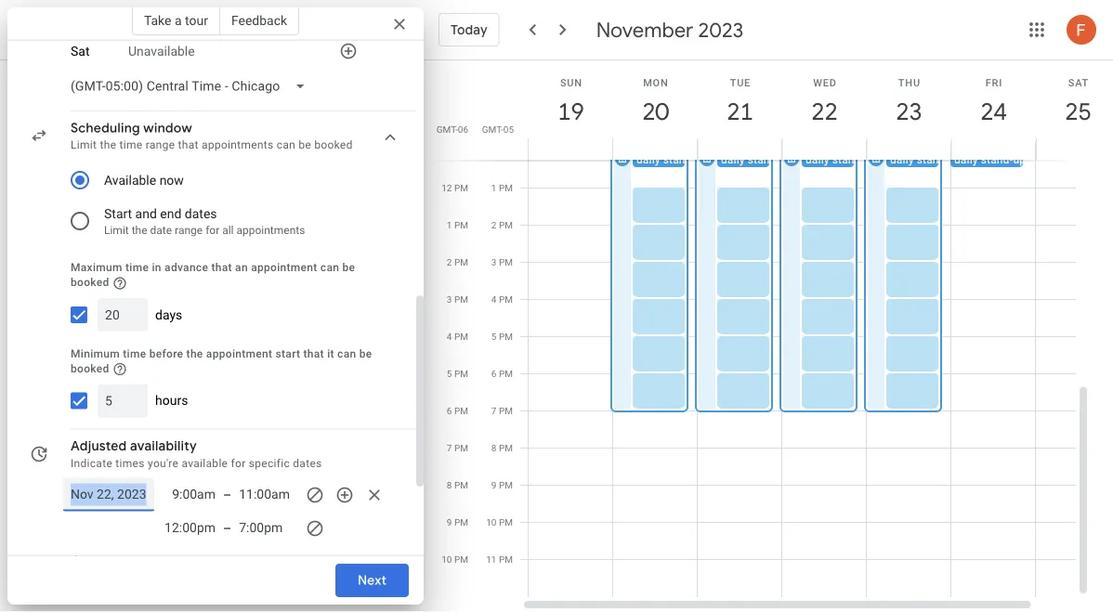 Task type: vqa. For each thing, say whether or not it's contained in the screenshot.
and
yes



Task type: describe. For each thing, give the bounding box(es) containing it.
3 up from the left
[[865, 153, 878, 166]]

5 daily from the left
[[955, 153, 979, 166]]

appointment inside maximum time in advance that an appointment can be booked
[[251, 262, 317, 275]]

fri
[[986, 77, 1003, 88]]

advance
[[165, 262, 208, 275]]

can inside maximum time in advance that an appointment can be booked
[[321, 262, 339, 275]]

sun
[[560, 77, 583, 88]]

tour
[[185, 13, 208, 28]]

can for time
[[337, 348, 356, 361]]

grid containing 19
[[431, 0, 1114, 613]]

22
[[810, 96, 837, 127]]

before
[[149, 348, 183, 361]]

4 daily from the left
[[890, 153, 914, 166]]

unavailable
[[128, 44, 195, 59]]

0 horizontal spatial 2
[[447, 257, 452, 268]]

next button
[[335, 559, 409, 603]]

1 vertical spatial 4
[[447, 331, 452, 342]]

time inside scheduling window limit the time range that appointments can be booked
[[119, 139, 143, 152]]

take a tour
[[144, 13, 208, 28]]

adjusted availability indicate times you're available for specific dates
[[71, 439, 322, 470]]

available
[[182, 457, 228, 470]]

1 horizontal spatial 5
[[492, 331, 497, 342]]

25
[[1064, 96, 1091, 127]]

gmt- for 06
[[437, 124, 458, 135]]

0 horizontal spatial 10 pm
[[442, 554, 468, 565]]

the for window
[[100, 139, 116, 152]]

3 daily stand-up from the left
[[806, 153, 878, 166]]

21
[[726, 96, 752, 127]]

in
[[152, 262, 162, 275]]

– for start time text box end time text box
[[223, 488, 232, 503]]

maximum
[[71, 262, 122, 275]]

24 column header
[[951, 60, 1036, 160]]

25 column header
[[1035, 60, 1114, 160]]

end
[[160, 206, 182, 222]]

1 vertical spatial 8 pm
[[447, 480, 468, 491]]

stand- for fourth daily stand-up "cell" from the right daily stand-up button
[[748, 153, 780, 166]]

stand- for daily stand-up button corresponding to 5th daily stand-up "cell" from the right
[[663, 153, 696, 166]]

0 vertical spatial 10 pm
[[486, 517, 513, 528]]

2 daily stand-up cell from the left
[[695, 0, 827, 598]]

you're
[[148, 457, 179, 470]]

november 2023
[[596, 17, 744, 43]]

date
[[150, 224, 172, 237]]

date's
[[132, 554, 169, 571]]

5 daily stand-up cell from the left
[[951, 0, 1061, 598]]

wed 22
[[810, 77, 837, 127]]

appointments inside start and end dates limit the date range for all appointments
[[237, 224, 305, 237]]

days
[[155, 308, 182, 323]]

24
[[980, 96, 1006, 127]]

19
[[557, 96, 583, 127]]

booked for time
[[71, 363, 109, 376]]

Maximum days in advance that an appointment can be booked number field
[[105, 299, 140, 332]]

Date text field
[[71, 484, 147, 507]]

06
[[458, 124, 468, 135]]

change a date's availability button
[[63, 546, 246, 579]]

1 horizontal spatial 6 pm
[[492, 368, 513, 379]]

1 horizontal spatial 1
[[492, 182, 497, 193]]

row inside grid
[[521, 0, 1114, 598]]

23
[[895, 96, 922, 127]]

2 cell from the left
[[1036, 0, 1114, 598]]

1 vertical spatial 5 pm
[[447, 368, 468, 379]]

times
[[116, 457, 145, 470]]

and
[[135, 206, 157, 222]]

0 vertical spatial 1 pm
[[492, 182, 513, 193]]

be for window
[[299, 139, 311, 152]]

that inside maximum time in advance that an appointment can be booked
[[211, 262, 232, 275]]

wednesday, november 22 element
[[804, 90, 846, 133]]

time for maximum
[[126, 262, 149, 275]]

window
[[143, 120, 192, 137]]

0 horizontal spatial 4 pm
[[447, 331, 468, 342]]

next
[[358, 573, 387, 589]]

option group containing available now
[[63, 160, 383, 242]]

11 pm
[[486, 554, 513, 565]]

it
[[327, 348, 334, 361]]

1 vertical spatial 8
[[447, 480, 452, 491]]

5 daily stand-up from the left
[[955, 153, 1026, 166]]

appointment inside 'minimum time before the appointment start that it can be booked'
[[206, 348, 273, 361]]

start and end dates limit the date range for all appointments
[[104, 206, 305, 237]]

0 vertical spatial 9
[[492, 480, 497, 491]]

1 daily stand-up cell from the left
[[611, 0, 743, 598]]

thu 23
[[895, 77, 922, 127]]

1 vertical spatial 3
[[447, 294, 452, 305]]

2 daily from the left
[[721, 153, 745, 166]]

indicate
[[71, 457, 113, 470]]

sat 25
[[1064, 77, 1091, 127]]

change
[[71, 554, 119, 571]]

booked for window
[[314, 139, 353, 152]]

0 vertical spatial 7
[[492, 405, 497, 416]]

dates inside start and end dates limit the date range for all appointments
[[185, 206, 217, 222]]

time for minimum
[[123, 348, 146, 361]]

tuesday, november 21 element
[[719, 90, 762, 133]]

0 horizontal spatial 1 pm
[[447, 219, 468, 231]]

mon
[[643, 77, 669, 88]]

0 vertical spatial 4 pm
[[492, 294, 513, 305]]

dates inside adjusted availability indicate times you're available for specific dates
[[293, 457, 322, 470]]

limit inside scheduling window limit the time range that appointments can be booked
[[71, 139, 97, 152]]

stand- for daily stand-up button for fourth daily stand-up "cell"
[[917, 153, 949, 166]]

4 daily stand-up from the left
[[890, 153, 962, 166]]

all
[[222, 224, 234, 237]]

scheduling
[[71, 120, 140, 137]]

1 cell from the left
[[529, 0, 613, 598]]

5 up from the left
[[1014, 153, 1026, 166]]

23 column header
[[866, 60, 952, 160]]

tue
[[730, 77, 751, 88]]

mon 20
[[641, 77, 669, 127]]

stand- for 3rd daily stand-up "cell" daily stand-up button
[[833, 153, 865, 166]]

feedback
[[231, 13, 287, 28]]

0 vertical spatial 2 pm
[[492, 219, 513, 231]]

1 horizontal spatial 5 pm
[[492, 331, 513, 342]]

05
[[504, 124, 514, 135]]

0 horizontal spatial 6
[[447, 405, 452, 416]]

take a tour button
[[132, 6, 220, 35]]

3 daily stand-up cell from the left
[[780, 0, 912, 598]]

wed
[[813, 77, 837, 88]]

change a date's availability
[[71, 554, 238, 571]]

thu
[[899, 77, 921, 88]]

minimum
[[71, 348, 120, 361]]



Task type: locate. For each thing, give the bounding box(es) containing it.
1 vertical spatial appointment
[[206, 348, 273, 361]]

that for time
[[304, 348, 324, 361]]

–
[[223, 488, 232, 503], [223, 521, 232, 537]]

0 horizontal spatial for
[[206, 224, 220, 237]]

row containing daily stand-up
[[521, 0, 1114, 598]]

up
[[696, 153, 708, 166], [780, 153, 793, 166], [865, 153, 878, 166], [949, 153, 962, 166], [1014, 153, 1026, 166]]

time left before
[[123, 348, 146, 361]]

12 pm
[[442, 182, 468, 193]]

1 horizontal spatial that
[[211, 262, 232, 275]]

2 stand- from the left
[[748, 153, 780, 166]]

1 vertical spatial dates
[[293, 457, 322, 470]]

fri 24
[[980, 77, 1006, 127]]

a inside button
[[175, 13, 182, 28]]

be inside 'minimum time before the appointment start that it can be booked'
[[359, 348, 372, 361]]

1 vertical spatial time
[[126, 262, 149, 275]]

stand- for first daily stand-up button from the right
[[981, 153, 1014, 166]]

a for take
[[175, 13, 182, 28]]

1 horizontal spatial 2 pm
[[492, 219, 513, 231]]

stand- down monday, november 20 element
[[663, 153, 696, 166]]

4
[[492, 294, 497, 305], [447, 331, 452, 342]]

sat up the scheduling
[[71, 44, 90, 59]]

daily stand-up button down tuesday, november 21 element
[[718, 151, 827, 167]]

daily stand-up button
[[633, 151, 743, 167], [718, 151, 827, 167], [802, 151, 912, 167], [887, 151, 996, 167], [951, 151, 1061, 167]]

7
[[492, 405, 497, 416], [447, 442, 452, 454]]

1 daily from the left
[[637, 153, 661, 166]]

10
[[486, 517, 497, 528], [442, 554, 452, 565]]

the down 'and'
[[132, 224, 147, 237]]

0 vertical spatial limit
[[71, 139, 97, 152]]

1 – from the top
[[223, 488, 232, 503]]

daily stand-up down wednesday, november 22 element at the right of the page
[[806, 153, 878, 166]]

1 vertical spatial 10 pm
[[442, 554, 468, 565]]

0 vertical spatial sat
[[71, 44, 90, 59]]

2 vertical spatial that
[[304, 348, 324, 361]]

2 horizontal spatial that
[[304, 348, 324, 361]]

1 vertical spatial 10
[[442, 554, 452, 565]]

row
[[521, 0, 1114, 598]]

1 vertical spatial range
[[175, 224, 203, 237]]

0 horizontal spatial sat
[[71, 44, 90, 59]]

6
[[492, 368, 497, 379], [447, 405, 452, 416]]

1 vertical spatial booked
[[71, 277, 109, 290]]

0 horizontal spatial that
[[178, 139, 199, 152]]

1 end time text field from the top
[[239, 484, 291, 507]]

be inside maximum time in advance that an appointment can be booked
[[343, 262, 355, 275]]

4 pm
[[492, 294, 513, 305], [447, 331, 468, 342]]

0 vertical spatial 6
[[492, 368, 497, 379]]

that inside 'minimum time before the appointment start that it can be booked'
[[304, 348, 324, 361]]

gmt- right 06
[[482, 124, 504, 135]]

dates right specific
[[293, 457, 322, 470]]

daily down friday, november 24 "element"
[[955, 153, 979, 166]]

sat up the saturday, november 25 element
[[1069, 77, 1089, 88]]

10 left 11
[[442, 554, 452, 565]]

0 horizontal spatial 10
[[442, 554, 452, 565]]

1 horizontal spatial 9
[[492, 480, 497, 491]]

a left tour
[[175, 13, 182, 28]]

0 horizontal spatial 7
[[447, 442, 452, 454]]

1 pm right the 12 pm
[[492, 182, 513, 193]]

8 pm
[[492, 442, 513, 454], [447, 480, 468, 491]]

availability down start time text field
[[172, 554, 238, 571]]

daily stand-up button for 3rd daily stand-up "cell"
[[802, 151, 912, 167]]

now
[[160, 173, 184, 188]]

for inside adjusted availability indicate times you're available for specific dates
[[231, 457, 246, 470]]

pm
[[454, 182, 468, 193], [499, 182, 513, 193], [454, 219, 468, 231], [499, 219, 513, 231], [454, 257, 468, 268], [499, 257, 513, 268], [454, 294, 468, 305], [499, 294, 513, 305], [454, 331, 468, 342], [499, 331, 513, 342], [454, 368, 468, 379], [499, 368, 513, 379], [454, 405, 468, 416], [499, 405, 513, 416], [454, 442, 468, 454], [499, 442, 513, 454], [454, 480, 468, 491], [499, 480, 513, 491], [454, 517, 468, 528], [499, 517, 513, 528], [454, 554, 468, 565], [499, 554, 513, 565]]

2 end time text field from the top
[[239, 518, 291, 540]]

adjusted
[[71, 439, 127, 456]]

daily stand-up down tuesday, november 21 element
[[721, 153, 793, 166]]

0 vertical spatial a
[[175, 13, 182, 28]]

– right start time text box
[[223, 488, 232, 503]]

0 horizontal spatial 2 pm
[[447, 257, 468, 268]]

0 vertical spatial range
[[146, 139, 175, 152]]

daily stand-up button for 5th daily stand-up "cell" from the right
[[633, 151, 743, 167]]

availability up "you're"
[[130, 439, 197, 456]]

be for time
[[359, 348, 372, 361]]

– right start time text field
[[223, 521, 232, 537]]

2 vertical spatial booked
[[71, 363, 109, 376]]

time down the scheduling
[[119, 139, 143, 152]]

stand-
[[663, 153, 696, 166], [748, 153, 780, 166], [833, 153, 865, 166], [917, 153, 949, 166], [981, 153, 1014, 166]]

can inside 'minimum time before the appointment start that it can be booked'
[[337, 348, 356, 361]]

available now
[[104, 173, 184, 188]]

appointment
[[251, 262, 317, 275], [206, 348, 273, 361]]

0 horizontal spatial 9 pm
[[447, 517, 468, 528]]

3
[[492, 257, 497, 268], [447, 294, 452, 305]]

availability inside change a date's availability button
[[172, 554, 238, 571]]

gmt-
[[437, 124, 458, 135], [482, 124, 504, 135]]

1 up from the left
[[696, 153, 708, 166]]

november
[[596, 17, 694, 43]]

scheduling window limit the time range that appointments can be booked
[[71, 120, 353, 152]]

end time text field for start time text field
[[239, 518, 291, 540]]

None field
[[63, 70, 321, 104]]

0 horizontal spatial 5
[[447, 368, 452, 379]]

end time text field for start time text box
[[239, 484, 291, 507]]

take
[[144, 13, 171, 28]]

– for end time text box for start time text field
[[223, 521, 232, 537]]

5 pm
[[492, 331, 513, 342], [447, 368, 468, 379]]

22 column header
[[782, 60, 867, 160]]

20 column header
[[613, 60, 698, 160]]

3 daily stand-up button from the left
[[802, 151, 912, 167]]

0 vertical spatial 1
[[492, 182, 497, 193]]

sat
[[71, 44, 90, 59], [1069, 77, 1089, 88]]

1 vertical spatial 1 pm
[[447, 219, 468, 231]]

0 vertical spatial 3 pm
[[492, 257, 513, 268]]

Start time text field
[[164, 518, 216, 540]]

10 pm
[[486, 517, 513, 528], [442, 554, 468, 565]]

the
[[100, 139, 116, 152], [132, 224, 147, 237], [186, 348, 203, 361]]

Minimum amount of hours before the start of the appointment that it can be booked number field
[[105, 385, 140, 418]]

stand- down wednesday, november 22 element at the right of the page
[[833, 153, 865, 166]]

1 vertical spatial that
[[211, 262, 232, 275]]

daily stand-up down 24
[[955, 153, 1026, 166]]

5 daily stand-up button from the left
[[951, 151, 1061, 167]]

1 right the 12 pm
[[492, 182, 497, 193]]

sunday, november 19 element
[[550, 90, 593, 133]]

1 horizontal spatial 7 pm
[[492, 405, 513, 416]]

Start time text field
[[164, 484, 216, 507]]

0 horizontal spatial 4
[[447, 331, 452, 342]]

1 vertical spatial limit
[[104, 224, 129, 237]]

8
[[492, 442, 497, 454], [447, 480, 452, 491]]

for inside start and end dates limit the date range for all appointments
[[206, 224, 220, 237]]

0 vertical spatial 8
[[492, 442, 497, 454]]

1 vertical spatial be
[[343, 262, 355, 275]]

stand- down friday, november 24 "element"
[[981, 153, 1014, 166]]

the for time
[[186, 348, 203, 361]]

0 vertical spatial time
[[119, 139, 143, 152]]

daily stand-up cell
[[611, 0, 743, 598], [695, 0, 827, 598], [780, 0, 912, 598], [864, 0, 996, 598], [951, 0, 1061, 598]]

daily stand-up
[[637, 153, 708, 166], [721, 153, 793, 166], [806, 153, 878, 166], [890, 153, 962, 166], [955, 153, 1026, 166]]

2 – from the top
[[223, 521, 232, 537]]

0 vertical spatial appointment
[[251, 262, 317, 275]]

1 vertical spatial 3 pm
[[447, 294, 468, 305]]

daily down 20
[[637, 153, 661, 166]]

daily stand-up button down monday, november 20 element
[[633, 151, 743, 167]]

0 horizontal spatial 3
[[447, 294, 452, 305]]

0 horizontal spatial cell
[[529, 0, 613, 598]]

0 horizontal spatial the
[[100, 139, 116, 152]]

0 horizontal spatial a
[[122, 554, 129, 571]]

12
[[442, 182, 452, 193]]

the right before
[[186, 348, 203, 361]]

the inside start and end dates limit the date range for all appointments
[[132, 224, 147, 237]]

minimum time before the appointment start that it can be booked
[[71, 348, 372, 376]]

1 horizontal spatial 10
[[486, 517, 497, 528]]

0 vertical spatial 5
[[492, 331, 497, 342]]

1 horizontal spatial 4 pm
[[492, 294, 513, 305]]

End time text field
[[239, 484, 291, 507], [239, 518, 291, 540]]

time inside maximum time in advance that an appointment can be booked
[[126, 262, 149, 275]]

today
[[451, 21, 488, 38]]

daily stand-up down monday, november 20 element
[[637, 153, 708, 166]]

saturday, november 25 element
[[1057, 90, 1100, 133]]

1 pm
[[492, 182, 513, 193], [447, 219, 468, 231]]

friday, november 24 element
[[973, 90, 1015, 133]]

daily stand-up down thursday, november 23 element
[[890, 153, 962, 166]]

1 horizontal spatial sat
[[1069, 77, 1089, 88]]

limit
[[71, 139, 97, 152], [104, 224, 129, 237]]

daily stand-up button for fourth daily stand-up "cell" from the right
[[718, 151, 827, 167]]

1 gmt- from the left
[[437, 124, 458, 135]]

0 vertical spatial 8 pm
[[492, 442, 513, 454]]

booked inside 'minimum time before the appointment start that it can be booked'
[[71, 363, 109, 376]]

appointment right an
[[251, 262, 317, 275]]

can inside scheduling window limit the time range that appointments can be booked
[[277, 139, 296, 152]]

1 vertical spatial 9
[[447, 517, 452, 528]]

grid
[[431, 0, 1114, 613]]

1 vertical spatial 6
[[447, 405, 452, 416]]

1 horizontal spatial 1 pm
[[492, 182, 513, 193]]

2 up from the left
[[780, 153, 793, 166]]

sat inside sat 25
[[1069, 77, 1089, 88]]

daily stand-up button down wednesday, november 22 element at the right of the page
[[802, 151, 912, 167]]

1 horizontal spatial 3 pm
[[492, 257, 513, 268]]

1 horizontal spatial 9 pm
[[492, 480, 513, 491]]

today button
[[439, 7, 500, 52]]

4 up from the left
[[949, 153, 962, 166]]

for left specific
[[231, 457, 246, 470]]

appointments
[[202, 139, 274, 152], [237, 224, 305, 237]]

daily down 21
[[721, 153, 745, 166]]

1 vertical spatial 2
[[447, 257, 452, 268]]

1 horizontal spatial 10 pm
[[486, 517, 513, 528]]

that for window
[[178, 139, 199, 152]]

2 daily stand-up button from the left
[[718, 151, 827, 167]]

0 vertical spatial that
[[178, 139, 199, 152]]

that
[[178, 139, 199, 152], [211, 262, 232, 275], [304, 348, 324, 361]]

1 horizontal spatial a
[[175, 13, 182, 28]]

1 pm down the 12 pm
[[447, 219, 468, 231]]

stand- down thursday, november 23 element
[[917, 153, 949, 166]]

gmt-05
[[482, 124, 514, 135]]

appointments up start and end dates limit the date range for all appointments
[[202, 139, 274, 152]]

2 pm
[[492, 219, 513, 231], [447, 257, 468, 268]]

hours
[[155, 394, 188, 409]]

maximum time in advance that an appointment can be booked
[[71, 262, 355, 290]]

0 vertical spatial 4
[[492, 294, 497, 305]]

limit down start
[[104, 224, 129, 237]]

availability inside adjusted availability indicate times you're available for specific dates
[[130, 439, 197, 456]]

1 horizontal spatial limit
[[104, 224, 129, 237]]

3 daily from the left
[[806, 153, 830, 166]]

available
[[104, 173, 156, 188]]

21 column header
[[697, 60, 783, 160]]

daily
[[637, 153, 661, 166], [721, 153, 745, 166], [806, 153, 830, 166], [890, 153, 914, 166], [955, 153, 979, 166]]

booked inside scheduling window limit the time range that appointments can be booked
[[314, 139, 353, 152]]

1 vertical spatial 7 pm
[[447, 442, 468, 454]]

1 down 12
[[447, 219, 452, 231]]

time left in
[[126, 262, 149, 275]]

0 vertical spatial the
[[100, 139, 116, 152]]

0 horizontal spatial dates
[[185, 206, 217, 222]]

appointments inside scheduling window limit the time range that appointments can be booked
[[202, 139, 274, 152]]

an
[[235, 262, 248, 275]]

0 vertical spatial end time text field
[[239, 484, 291, 507]]

0 horizontal spatial 6 pm
[[447, 405, 468, 416]]

0 horizontal spatial 3 pm
[[447, 294, 468, 305]]

a left the date's
[[122, 554, 129, 571]]

2
[[492, 219, 497, 231], [447, 257, 452, 268]]

0 horizontal spatial be
[[299, 139, 311, 152]]

1 vertical spatial 7
[[447, 442, 452, 454]]

2 gmt- from the left
[[482, 124, 504, 135]]

start
[[104, 206, 132, 222]]

4 daily stand-up cell from the left
[[864, 0, 996, 598]]

range down window
[[146, 139, 175, 152]]

1 horizontal spatial 7
[[492, 405, 497, 416]]

1 daily stand-up button from the left
[[633, 151, 743, 167]]

10 up 11
[[486, 517, 497, 528]]

0 horizontal spatial limit
[[71, 139, 97, 152]]

the inside 'minimum time before the appointment start that it can be booked'
[[186, 348, 203, 361]]

9
[[492, 480, 497, 491], [447, 517, 452, 528]]

1 horizontal spatial gmt-
[[482, 124, 504, 135]]

2023
[[698, 17, 744, 43]]

appointments right all
[[237, 224, 305, 237]]

daily stand-up button for fourth daily stand-up "cell"
[[887, 151, 996, 167]]

0 horizontal spatial 1
[[447, 219, 452, 231]]

range inside scheduling window limit the time range that appointments can be booked
[[146, 139, 175, 152]]

7 pm
[[492, 405, 513, 416], [447, 442, 468, 454]]

booked inside maximum time in advance that an appointment can be booked
[[71, 277, 109, 290]]

1 vertical spatial 9 pm
[[447, 517, 468, 528]]

1 daily stand-up from the left
[[637, 153, 708, 166]]

19 column header
[[528, 60, 613, 160]]

sun 19
[[557, 77, 583, 127]]

be inside scheduling window limit the time range that appointments can be booked
[[299, 139, 311, 152]]

a inside button
[[122, 554, 129, 571]]

for left all
[[206, 224, 220, 237]]

can
[[277, 139, 296, 152], [321, 262, 339, 275], [337, 348, 356, 361]]

5
[[492, 331, 497, 342], [447, 368, 452, 379]]

2 vertical spatial time
[[123, 348, 146, 361]]

0 vertical spatial can
[[277, 139, 296, 152]]

1 horizontal spatial 3
[[492, 257, 497, 268]]

that down window
[[178, 139, 199, 152]]

booked
[[314, 139, 353, 152], [71, 277, 109, 290], [71, 363, 109, 376]]

limit inside start and end dates limit the date range for all appointments
[[104, 224, 129, 237]]

gmt-06
[[437, 124, 468, 135]]

appointment left start
[[206, 348, 273, 361]]

0 vertical spatial 5 pm
[[492, 331, 513, 342]]

2 daily stand-up from the left
[[721, 153, 793, 166]]

the inside scheduling window limit the time range that appointments can be booked
[[100, 139, 116, 152]]

1 vertical spatial a
[[122, 554, 129, 571]]

3 pm
[[492, 257, 513, 268], [447, 294, 468, 305]]

a
[[175, 13, 182, 28], [122, 554, 129, 571]]

dates
[[185, 206, 217, 222], [293, 457, 322, 470]]

daily stand-up button down thursday, november 23 element
[[887, 151, 996, 167]]

gmt- for 05
[[482, 124, 504, 135]]

be
[[299, 139, 311, 152], [343, 262, 355, 275], [359, 348, 372, 361]]

thursday, november 23 element
[[888, 90, 931, 133]]

4 daily stand-up button from the left
[[887, 151, 996, 167]]

1 vertical spatial appointments
[[237, 224, 305, 237]]

availability
[[130, 439, 197, 456], [172, 554, 238, 571]]

3 stand- from the left
[[833, 153, 865, 166]]

daily down 23
[[890, 153, 914, 166]]

start
[[276, 348, 300, 361]]

feedback button
[[220, 6, 299, 35]]

tue 21
[[726, 77, 752, 127]]

1 vertical spatial availability
[[172, 554, 238, 571]]

1 vertical spatial 4 pm
[[447, 331, 468, 342]]

gmt- left gmt-05
[[437, 124, 458, 135]]

0 vertical spatial 2
[[492, 219, 497, 231]]

that inside scheduling window limit the time range that appointments can be booked
[[178, 139, 199, 152]]

1 horizontal spatial 6
[[492, 368, 497, 379]]

1 stand- from the left
[[663, 153, 696, 166]]

a for change
[[122, 554, 129, 571]]

daily stand-up button down friday, november 24 "element"
[[951, 151, 1061, 167]]

5 stand- from the left
[[981, 153, 1014, 166]]

time inside 'minimum time before the appointment start that it can be booked'
[[123, 348, 146, 361]]

limit down the scheduling
[[71, 139, 97, 152]]

1
[[492, 182, 497, 193], [447, 219, 452, 231]]

4 stand- from the left
[[917, 153, 949, 166]]

specific
[[249, 457, 290, 470]]

option group
[[63, 160, 383, 242]]

sat for sat
[[71, 44, 90, 59]]

can for window
[[277, 139, 296, 152]]

range inside start and end dates limit the date range for all appointments
[[175, 224, 203, 237]]

cell
[[529, 0, 613, 598], [1036, 0, 1114, 598]]

sat for sat 25
[[1069, 77, 1089, 88]]

0 vertical spatial 7 pm
[[492, 405, 513, 416]]

stand- down tuesday, november 21 element
[[748, 153, 780, 166]]

monday, november 20 element
[[634, 90, 677, 133]]

11
[[486, 554, 497, 565]]

0 horizontal spatial 8 pm
[[447, 480, 468, 491]]

the down the scheduling
[[100, 139, 116, 152]]

20
[[641, 96, 668, 127]]

10 pm left 11
[[442, 554, 468, 565]]

1 vertical spatial 6 pm
[[447, 405, 468, 416]]

1 horizontal spatial be
[[343, 262, 355, 275]]

that left an
[[211, 262, 232, 275]]

10 pm up 11 pm
[[486, 517, 513, 528]]

range down end at left
[[175, 224, 203, 237]]

that left it
[[304, 348, 324, 361]]

2 horizontal spatial the
[[186, 348, 203, 361]]

daily down 22
[[806, 153, 830, 166]]

dates right end at left
[[185, 206, 217, 222]]

1 horizontal spatial 8
[[492, 442, 497, 454]]



